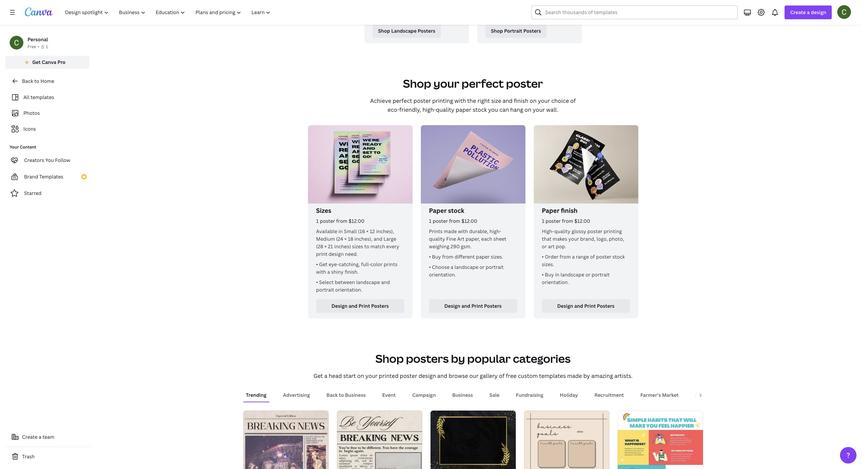 Task type: describe. For each thing, give the bounding box(es) containing it.
1 horizontal spatial by
[[584, 373, 591, 380]]

quality inside prints made with durable, high- quality fine art paper, each sheet weighing 290 gsm.
[[429, 236, 446, 242]]

$12.00 inside sizes 1 poster from $12.00
[[349, 218, 365, 225]]

paper finish image
[[534, 125, 639, 204]]

logo,
[[597, 236, 608, 242]]

amazing
[[592, 373, 614, 380]]

infographics,
[[509, 4, 539, 10]]

friendly,
[[400, 106, 422, 114]]

0 horizontal spatial sizes.
[[491, 254, 504, 260]]

shop landscape posters
[[378, 28, 436, 34]]

2 horizontal spatial ×
[[367, 228, 369, 235]]

0 vertical spatial on
[[530, 97, 537, 105]]

high- inside prints made with durable, high- quality fine art paper, each sheet weighing 290 gsm.
[[490, 228, 502, 235]]

• for • get eye-catching, full-color prints with a shiny finish.
[[316, 261, 318, 268]]

design and print posters link for finish
[[542, 300, 631, 313]]

custom
[[518, 373, 538, 380]]

christina overa image
[[838, 5, 852, 19]]

creators you follow link
[[6, 154, 90, 167]]

farmer's market
[[641, 392, 679, 399]]

1 horizontal spatial ×
[[345, 236, 347, 242]]

announcements.
[[496, 11, 535, 18]]

peace
[[696, 392, 710, 399]]

photos link
[[10, 107, 85, 120]]

small
[[344, 228, 357, 235]]

starred
[[24, 190, 42, 197]]

posters for paper finish
[[597, 303, 615, 310]]

with inside • get eye-catching, full-color prints with a shiny finish.
[[316, 269, 326, 276]]

wall.
[[547, 106, 559, 114]]

posters for paper stock
[[485, 303, 502, 310]]

print for 1
[[359, 303, 370, 310]]

poster inside achieve perfect poster printing with the right size and finish on your choice of eco-friendly, high-quality paper stock you can hang on your wall.
[[414, 97, 431, 105]]

achieve
[[371, 97, 392, 105]]

(28
[[316, 244, 324, 250]]

campaign button
[[410, 389, 439, 402]]

personal
[[28, 36, 48, 43]]

high- inside achieve perfect poster printing with the right size and finish on your choice of eco-friendly, high-quality paper stock you can hang on your wall.
[[423, 106, 436, 114]]

event button
[[380, 389, 399, 402]]

paper for paper stock
[[429, 207, 447, 215]]

size
[[492, 97, 502, 105]]

back to business
[[327, 392, 366, 399]]

content
[[20, 144, 36, 150]]

achieve perfect poster printing with the right size and finish on your choice of eco-friendly, high-quality paper stock you can hang on your wall.
[[371, 97, 576, 114]]

all templates
[[23, 94, 54, 101]]

$12.00 for paper finish
[[575, 218, 591, 225]]

design inside dropdown button
[[812, 9, 827, 16]]

create for create a design
[[791, 9, 807, 16]]

portrait for finish
[[592, 272, 610, 278]]

artists.
[[615, 373, 633, 380]]

paper finish 1 poster from $12.00
[[542, 207, 591, 225]]

your inside high-quality glossy poster printing that makes your brand, logo, photo, or art pop.
[[569, 236, 580, 242]]

stock inside the paper stock 1 poster from $12.00
[[448, 207, 465, 215]]

design and print posters for 1
[[332, 303, 389, 310]]

eco-
[[388, 106, 400, 114]]

get canva pro button
[[6, 56, 90, 69]]

free
[[506, 373, 517, 380]]

0 horizontal spatial by
[[451, 352, 465, 366]]

follow
[[55, 157, 70, 164]]

poster inside • order from a range of poster stock sizes.
[[597, 254, 612, 260]]

brand
[[24, 174, 38, 180]]

from inside • order from a range of poster stock sizes.
[[560, 254, 571, 260]]

each
[[482, 236, 493, 242]]

of for shop posters by popular categories
[[499, 373, 505, 380]]

top level navigation element
[[61, 6, 277, 19]]

or for paper finish
[[586, 272, 591, 278]]

• for • buy from different paper sizes.
[[429, 254, 431, 260]]

12
[[370, 228, 375, 235]]

printing inside achieve perfect poster printing with the right size and finish on your choice of eco-friendly, high-quality paper stock you can hang on your wall.
[[433, 97, 454, 105]]

create a team button
[[6, 431, 90, 445]]

paper inside achieve perfect poster printing with the right size and finish on your choice of eco-friendly, high-quality paper stock you can hang on your wall.
[[456, 106, 472, 114]]

buy for in
[[545, 272, 554, 278]]

with inside prints made with durable, high- quality fine art paper, each sheet weighing 290 gsm.
[[458, 228, 468, 235]]

• select between landscape and portrait orientation.
[[316, 279, 390, 293]]

posters
[[406, 352, 449, 366]]

design for finish
[[558, 303, 574, 310]]

design and print posters link for 1
[[316, 300, 405, 313]]

sizes image
[[308, 125, 413, 204]]

shop for shop landscape posters
[[378, 28, 390, 34]]

shop portrait posters link
[[486, 24, 547, 38]]

of inside • order from a range of poster stock sizes.
[[591, 254, 595, 260]]

get a head start on your printed poster design and browse our gallery of free custom templates made by amazing artists.
[[314, 373, 633, 380]]

prints
[[384, 261, 398, 268]]

paper stock image
[[421, 125, 526, 204]]

your left printed
[[366, 373, 378, 380]]

0 vertical spatial inches),
[[376, 228, 394, 235]]

or inside high-quality glossy poster printing that makes your brand, logo, photo, or art pop.
[[542, 244, 547, 250]]

get inside • get eye-catching, full-color prints with a shiny finish.
[[319, 261, 328, 268]]

advertising
[[283, 392, 310, 399]]

that
[[542, 236, 552, 242]]

with inside achieve perfect poster printing with the right size and finish on your choice of eco-friendly, high-quality paper stock you can hang on your wall.
[[455, 97, 466, 105]]

inches)
[[335, 244, 351, 250]]

2 business from the left
[[453, 392, 473, 399]]

select
[[319, 279, 334, 286]]

black and gold elegant card background image
[[431, 411, 516, 470]]

back for back to home
[[22, 78, 33, 84]]

trash
[[22, 454, 35, 461]]

for
[[501, 4, 507, 10]]

art
[[549, 244, 555, 250]]

print for finish
[[585, 303, 596, 310]]

available in small (16 × 12 inches), medium (24 × 18 inches), and large (28 × 21 inches) sizes to match every print design need.
[[316, 228, 400, 258]]

market
[[663, 392, 679, 399]]

• for • choose a landscape or portrait orientation.
[[429, 264, 431, 271]]

campaign
[[413, 392, 436, 399]]

gsm.
[[461, 244, 472, 250]]

paper for paper finish
[[542, 207, 560, 215]]

brand templates
[[24, 174, 63, 180]]

stock inside • order from a range of poster stock sizes.
[[613, 254, 625, 260]]

poster inside the paper stock 1 poster from $12.00
[[433, 218, 448, 225]]

sizes. inside • order from a range of poster stock sizes.
[[542, 261, 555, 268]]

perfect inside achieve perfect poster printing with the right size and finish on your choice of eco-friendly, high-quality paper stock you can hang on your wall.
[[393, 97, 413, 105]]

can
[[500, 106, 509, 114]]

sizes
[[316, 207, 332, 215]]

trending
[[246, 392, 267, 399]]

weighing
[[429, 244, 450, 250]]

0 vertical spatial perfect
[[462, 76, 504, 91]]

all
[[23, 94, 29, 101]]

browse
[[449, 373, 468, 380]]

sale button
[[487, 389, 503, 402]]

order
[[545, 254, 559, 260]]

shop landscape posters link
[[373, 24, 441, 38]]

2 vertical spatial on
[[358, 373, 364, 380]]

21
[[328, 244, 333, 250]]

• order from a range of poster stock sizes.
[[542, 254, 625, 268]]

large
[[384, 236, 397, 242]]

shiny
[[331, 269, 344, 276]]

photo,
[[609, 236, 625, 242]]

1 vertical spatial on
[[525, 106, 532, 114]]

to for business
[[339, 392, 344, 399]]

high-
[[542, 228, 555, 235]]

advertising button
[[280, 389, 313, 402]]

different
[[455, 254, 475, 260]]

1 inside paper finish 1 poster from $12.00
[[542, 218, 545, 225]]

medium
[[316, 236, 335, 242]]

available
[[316, 228, 338, 235]]

shop posters by popular categories
[[376, 352, 571, 366]]

design and print posters link for stock
[[429, 300, 518, 313]]

creators
[[24, 157, 44, 164]]

create a team
[[22, 434, 54, 441]]

in inside available in small (16 × 12 inches), medium (24 × 18 inches), and large (28 × 21 inches) sizes to match every print design need.
[[339, 228, 343, 235]]

your content
[[10, 144, 36, 150]]

18
[[348, 236, 354, 242]]

you
[[489, 106, 499, 114]]

• for • buy in landscape or portrait orientation.
[[542, 272, 544, 278]]

orientation. for 1
[[336, 287, 363, 293]]

sale
[[490, 392, 500, 399]]

and inside the • select between landscape and portrait orientation.
[[381, 279, 390, 286]]



Task type: locate. For each thing, give the bounding box(es) containing it.
2 horizontal spatial to
[[365, 244, 370, 250]]

buy for from
[[432, 254, 441, 260]]

your left the wall.
[[533, 106, 545, 114]]

• inside the • select between landscape and portrait orientation.
[[316, 279, 318, 286]]

orientation. down between
[[336, 287, 363, 293]]

0 horizontal spatial create
[[22, 434, 38, 441]]

stock down 'photo,'
[[613, 254, 625, 260]]

0 vertical spatial buy
[[432, 254, 441, 260]]

1 vertical spatial by
[[584, 373, 591, 380]]

pro
[[58, 59, 66, 65]]

with up art
[[458, 228, 468, 235]]

design and print posters
[[332, 303, 389, 310], [445, 303, 502, 310], [558, 303, 615, 310]]

our
[[470, 373, 479, 380]]

orientation. inside • buy in landscape or portrait orientation.
[[542, 279, 569, 286]]

back to home
[[22, 78, 54, 84]]

0 horizontal spatial $12.00
[[349, 218, 365, 225]]

get inside button
[[32, 59, 41, 65]]

1 down sizes
[[316, 218, 319, 225]]

design and print posters link
[[316, 300, 405, 313], [429, 300, 518, 313], [542, 300, 631, 313]]

catching,
[[339, 261, 360, 268]]

poster
[[507, 76, 544, 91], [414, 97, 431, 105], [320, 218, 335, 225], [433, 218, 448, 225], [546, 218, 561, 225], [588, 228, 603, 235], [597, 254, 612, 260], [400, 373, 418, 380]]

or down the • buy from different paper sizes.
[[480, 264, 485, 271]]

orientation. down 'order'
[[542, 279, 569, 286]]

a inside • order from a range of poster stock sizes.
[[573, 254, 575, 260]]

0 horizontal spatial design and print posters
[[332, 303, 389, 310]]

portrait
[[505, 28, 523, 34]]

0 vertical spatial to
[[34, 78, 39, 84]]

poster down the logo,
[[597, 254, 612, 260]]

portrait
[[486, 264, 504, 271], [592, 272, 610, 278], [316, 287, 334, 293]]

2 horizontal spatial stock
[[613, 254, 625, 260]]

$12.00 up the glossy
[[575, 218, 591, 225]]

to inside button
[[339, 392, 344, 399]]

0 vertical spatial back
[[22, 78, 33, 84]]

• buy in landscape or portrait orientation.
[[542, 272, 610, 286]]

0 vertical spatial orientation.
[[429, 272, 457, 278]]

back inside button
[[327, 392, 338, 399]]

finish
[[514, 97, 529, 105], [561, 207, 578, 215]]

categories
[[513, 352, 571, 366]]

1 vertical spatial buy
[[545, 272, 554, 278]]

create for create a team
[[22, 434, 38, 441]]

inches), up large
[[376, 228, 394, 235]]

design and print posters for stock
[[445, 303, 502, 310]]

2 design and print posters link from the left
[[429, 300, 518, 313]]

portrait inside the • select between landscape and portrait orientation.
[[316, 287, 334, 293]]

made up fine
[[444, 228, 457, 235]]

2 vertical spatial landscape
[[356, 279, 380, 286]]

made
[[444, 228, 457, 235], [568, 373, 583, 380]]

or inside • buy in landscape or portrait orientation.
[[586, 272, 591, 278]]

2 horizontal spatial or
[[586, 272, 591, 278]]

back for back to business
[[327, 392, 338, 399]]

shop up printed
[[376, 352, 404, 366]]

in
[[339, 228, 343, 235], [556, 272, 560, 278]]

2 paper from the left
[[542, 207, 560, 215]]

buy down the weighing
[[432, 254, 441, 260]]

1 down personal
[[46, 44, 48, 50]]

0 horizontal spatial stock
[[448, 207, 465, 215]]

back
[[22, 78, 33, 84], [327, 392, 338, 399]]

portrait down • order from a range of poster stock sizes.
[[592, 272, 610, 278]]

landscape down • order from a range of poster stock sizes.
[[561, 272, 585, 278]]

get left canva
[[32, 59, 41, 65]]

posters
[[418, 28, 436, 34], [524, 28, 542, 34], [372, 303, 389, 310], [485, 303, 502, 310], [597, 303, 615, 310]]

black vintage newspaper birthday party poster image
[[243, 411, 329, 470]]

or left the art
[[542, 244, 547, 250]]

• inside • buy in landscape or portrait orientation.
[[542, 272, 544, 278]]

$12.00 for paper stock
[[462, 218, 478, 225]]

landscape inside the • select between landscape and portrait orientation.
[[356, 279, 380, 286]]

design inside available in small (16 × 12 inches), medium (24 × 18 inches), and large (28 × 21 inches) sizes to match every print design need.
[[329, 251, 344, 258]]

0 horizontal spatial of
[[499, 373, 505, 380]]

2 horizontal spatial design and print posters
[[558, 303, 615, 310]]

landscape for 1
[[356, 279, 380, 286]]

landscape
[[455, 264, 479, 271], [561, 272, 585, 278], [356, 279, 380, 286]]

0 vertical spatial with
[[455, 97, 466, 105]]

or down • order from a range of poster stock sizes.
[[586, 272, 591, 278]]

poster inside sizes 1 poster from $12.00
[[320, 218, 335, 225]]

1 business from the left
[[345, 392, 366, 399]]

0 horizontal spatial buy
[[432, 254, 441, 260]]

•
[[486, 4, 488, 10], [38, 44, 39, 50], [429, 254, 431, 260], [542, 254, 544, 260], [316, 261, 318, 268], [429, 264, 431, 271], [542, 272, 544, 278], [316, 279, 318, 286]]

• for • select between landscape and portrait orientation.
[[316, 279, 318, 286]]

back to business button
[[324, 389, 369, 402]]

portrait for stock
[[486, 264, 504, 271]]

peace button
[[693, 389, 713, 402]]

templates down categories
[[540, 373, 566, 380]]

1 horizontal spatial templates
[[540, 373, 566, 380]]

of inside achieve perfect poster printing with the right size and finish on your choice of eco-friendly, high-quality paper stock you can hang on your wall.
[[571, 97, 576, 105]]

× left 12
[[367, 228, 369, 235]]

brand templates link
[[6, 170, 90, 184]]

from inside paper finish 1 poster from $12.00
[[562, 218, 574, 225]]

landscape for stock
[[455, 264, 479, 271]]

get for canva
[[32, 59, 41, 65]]

design down posters
[[419, 373, 436, 380]]

blue white playful illustration lifestyle poster image
[[618, 411, 704, 470]]

1 vertical spatial paper
[[476, 254, 490, 260]]

recruitment
[[595, 392, 624, 399]]

1 inside sizes 1 poster from $12.00
[[316, 218, 319, 225]]

quality inside high-quality glossy poster printing that makes your brand, logo, photo, or art pop.
[[555, 228, 571, 235]]

shop for shop your perfect poster
[[403, 76, 432, 91]]

×
[[367, 228, 369, 235], [345, 236, 347, 242], [325, 244, 327, 250]]

or inside • choose a landscape or portrait orientation.
[[480, 264, 485, 271]]

print
[[359, 303, 370, 310], [472, 303, 483, 310], [585, 303, 596, 310]]

home
[[40, 78, 54, 84]]

buy inside • buy in landscape or portrait orientation.
[[545, 272, 554, 278]]

$12.00 up (16
[[349, 218, 365, 225]]

poster inside high-quality glossy poster printing that makes your brand, logo, photo, or art pop.
[[588, 228, 603, 235]]

range
[[576, 254, 589, 260]]

2 design and print posters from the left
[[445, 303, 502, 310]]

or for paper stock
[[480, 264, 485, 271]]

0 horizontal spatial paper
[[456, 106, 472, 114]]

pop.
[[556, 244, 567, 250]]

poster up friendly,
[[414, 97, 431, 105]]

landscape for finish
[[561, 272, 585, 278]]

0 vertical spatial high-
[[423, 106, 436, 114]]

finish up hang
[[514, 97, 529, 105]]

perfect up right on the top of the page
[[462, 76, 504, 91]]

1 horizontal spatial portrait
[[486, 264, 504, 271]]

2 horizontal spatial design and print posters link
[[542, 300, 631, 313]]

1 horizontal spatial in
[[556, 272, 560, 278]]

the
[[468, 97, 477, 105]]

1 vertical spatial quality
[[555, 228, 571, 235]]

templates inside all templates link
[[31, 94, 54, 101]]

in down 'order'
[[556, 272, 560, 278]]

$12.00 inside the paper stock 1 poster from $12.00
[[462, 218, 478, 225]]

2 vertical spatial of
[[499, 373, 505, 380]]

your
[[10, 144, 19, 150]]

of right range
[[591, 254, 595, 260]]

None search field
[[532, 6, 739, 19]]

stock
[[473, 106, 487, 114], [448, 207, 465, 215], [613, 254, 625, 260]]

2 vertical spatial portrait
[[316, 287, 334, 293]]

0 vertical spatial create
[[791, 9, 807, 16]]

art
[[458, 236, 465, 242]]

a inside 'button'
[[39, 434, 41, 441]]

to inside available in small (16 × 12 inches), medium (24 × 18 inches), and large (28 × 21 inches) sizes to match every print design need.
[[365, 244, 370, 250]]

of left "free"
[[499, 373, 505, 380]]

from up the glossy
[[562, 218, 574, 225]]

starred link
[[6, 187, 90, 200]]

quality inside achieve perfect poster printing with the right size and finish on your choice of eco-friendly, high-quality paper stock you can hang on your wall.
[[436, 106, 455, 114]]

orientation. for stock
[[429, 272, 457, 278]]

a inside dropdown button
[[808, 9, 810, 16]]

perfect up friendly,
[[393, 97, 413, 105]]

from inside the paper stock 1 poster from $12.00
[[449, 218, 461, 225]]

paper right different
[[476, 254, 490, 260]]

0 vertical spatial finish
[[514, 97, 529, 105]]

paper inside the paper stock 1 poster from $12.00
[[429, 207, 447, 215]]

1 vertical spatial perfect
[[393, 97, 413, 105]]

1 vertical spatial finish
[[561, 207, 578, 215]]

high- right friendly,
[[423, 106, 436, 114]]

best
[[489, 4, 499, 10]]

poster up prints
[[433, 218, 448, 225]]

• inside • order from a range of poster stock sizes.
[[542, 254, 544, 260]]

print for stock
[[472, 303, 483, 310]]

orientation. inside • choose a landscape or portrait orientation.
[[429, 272, 457, 278]]

2 horizontal spatial orientation.
[[542, 279, 569, 286]]

1 vertical spatial create
[[22, 434, 38, 441]]

1 $12.00 from the left
[[349, 218, 365, 225]]

stock down right on the top of the page
[[473, 106, 487, 114]]

finish up the glossy
[[561, 207, 578, 215]]

0 vertical spatial printing
[[433, 97, 454, 105]]

1 horizontal spatial buy
[[545, 272, 554, 278]]

recruitment button
[[592, 389, 627, 402]]

business down the "start"
[[345, 392, 366, 399]]

1 vertical spatial landscape
[[561, 272, 585, 278]]

0 vertical spatial sizes.
[[491, 254, 504, 260]]

brand,
[[581, 236, 596, 242]]

poster up hang
[[507, 76, 544, 91]]

× left 21
[[325, 244, 327, 250]]

• get eye-catching, full-color prints with a shiny finish.
[[316, 261, 398, 276]]

beige vintage newspaper motivational quote poster image
[[337, 411, 422, 470]]

sizes
[[352, 244, 364, 250]]

buy down 'order'
[[545, 272, 554, 278]]

0 horizontal spatial design and print posters link
[[316, 300, 405, 313]]

2 horizontal spatial design
[[558, 303, 574, 310]]

paper up prints
[[429, 207, 447, 215]]

your up the wall.
[[538, 97, 551, 105]]

0 horizontal spatial back
[[22, 78, 33, 84]]

$12.00
[[349, 218, 365, 225], [462, 218, 478, 225], [575, 218, 591, 225]]

landscape inside • choose a landscape or portrait orientation.
[[455, 264, 479, 271]]

1 paper from the left
[[429, 207, 447, 215]]

printing inside high-quality glossy poster printing that makes your brand, logo, photo, or art pop.
[[604, 228, 623, 235]]

on left the choice
[[530, 97, 537, 105]]

and inside available in small (16 × 12 inches), medium (24 × 18 inches), and large (28 × 21 inches) sizes to match every print design need.
[[374, 236, 383, 242]]

gallery
[[480, 373, 498, 380]]

1 horizontal spatial create
[[791, 9, 807, 16]]

landscape inside • buy in landscape or portrait orientation.
[[561, 272, 585, 278]]

finish inside achieve perfect poster printing with the right size and finish on your choice of eco-friendly, high-quality paper stock you can hang on your wall.
[[514, 97, 529, 105]]

create a design
[[791, 9, 827, 16]]

right
[[478, 97, 490, 105]]

1 vertical spatial to
[[365, 244, 370, 250]]

buy
[[432, 254, 441, 260], [545, 272, 554, 278]]

orientation. down choose
[[429, 272, 457, 278]]

orientation. inside the • select between landscape and portrait orientation.
[[336, 287, 363, 293]]

from down the pop.
[[560, 254, 571, 260]]

• inside • choose a landscape or portrait orientation.
[[429, 264, 431, 271]]

$12.00 inside paper finish 1 poster from $12.00
[[575, 218, 591, 225]]

0 horizontal spatial or
[[480, 264, 485, 271]]

0 vertical spatial of
[[571, 97, 576, 105]]

get canva pro
[[32, 59, 66, 65]]

you
[[45, 157, 54, 164]]

2 vertical spatial stock
[[613, 254, 625, 260]]

to right sizes
[[365, 244, 370, 250]]

0 horizontal spatial templates
[[31, 94, 54, 101]]

shop for shop posters by popular categories
[[376, 352, 404, 366]]

posters for sizes
[[372, 303, 389, 310]]

finish.
[[345, 269, 359, 276]]

design down 21
[[329, 251, 344, 258]]

1 vertical spatial stock
[[448, 207, 465, 215]]

perfect
[[462, 76, 504, 91], [393, 97, 413, 105]]

by up browse
[[451, 352, 465, 366]]

1 horizontal spatial stock
[[473, 106, 487, 114]]

0 vertical spatial in
[[339, 228, 343, 235]]

1 vertical spatial sizes.
[[542, 261, 555, 268]]

in inside • buy in landscape or portrait orientation.
[[556, 272, 560, 278]]

fundraising
[[516, 392, 544, 399]]

portrait down sheet
[[486, 264, 504, 271]]

finish inside paper finish 1 poster from $12.00
[[561, 207, 578, 215]]

1 horizontal spatial design and print posters
[[445, 303, 502, 310]]

eye-
[[329, 261, 339, 268]]

and inside • best for infographics, event promos, and announcements.
[[486, 11, 495, 18]]

templates
[[39, 174, 63, 180]]

1 horizontal spatial paper
[[542, 207, 560, 215]]

shop for shop portrait posters
[[491, 28, 503, 34]]

to
[[34, 78, 39, 84], [365, 244, 370, 250], [339, 392, 344, 399]]

get for a
[[314, 373, 323, 380]]

from inside sizes 1 poster from $12.00
[[337, 218, 348, 225]]

1 inside the paper stock 1 poster from $12.00
[[429, 218, 432, 225]]

0 horizontal spatial business
[[345, 392, 366, 399]]

printed
[[379, 373, 399, 380]]

from up choose
[[443, 254, 454, 260]]

inches),
[[376, 228, 394, 235], [355, 236, 373, 242]]

design
[[332, 303, 348, 310], [445, 303, 461, 310], [558, 303, 574, 310]]

0 horizontal spatial made
[[444, 228, 457, 235]]

design and print posters for finish
[[558, 303, 615, 310]]

from up the small
[[337, 218, 348, 225]]

1 design from the left
[[332, 303, 348, 310]]

printing left the
[[433, 97, 454, 105]]

paper up high-
[[542, 207, 560, 215]]

printing up 'photo,'
[[604, 228, 623, 235]]

full-
[[361, 261, 371, 268]]

back up 'all' on the left top of page
[[22, 78, 33, 84]]

poster up high-
[[546, 218, 561, 225]]

brown simple business goals planner poster image
[[524, 411, 610, 470]]

3 print from the left
[[585, 303, 596, 310]]

1 design and print posters from the left
[[332, 303, 389, 310]]

× left 18
[[345, 236, 347, 242]]

2 vertical spatial orientation.
[[336, 287, 363, 293]]

with left the
[[455, 97, 466, 105]]

made inside prints made with durable, high- quality fine art paper, each sheet weighing 290 gsm.
[[444, 228, 457, 235]]

poster inside paper finish 1 poster from $12.00
[[546, 218, 561, 225]]

sizes. down 'order'
[[542, 261, 555, 268]]

free •
[[28, 44, 39, 50]]

portrait for 1
[[316, 287, 334, 293]]

• best for infographics, event promos, and announcements.
[[486, 4, 573, 18]]

0 horizontal spatial design
[[332, 303, 348, 310]]

your
[[434, 76, 460, 91], [538, 97, 551, 105], [533, 106, 545, 114], [569, 236, 580, 242], [366, 373, 378, 380]]

1 horizontal spatial to
[[339, 392, 344, 399]]

3 design and print posters link from the left
[[542, 300, 631, 313]]

3 $12.00 from the left
[[575, 218, 591, 225]]

2 horizontal spatial print
[[585, 303, 596, 310]]

get left head at the bottom of the page
[[314, 373, 323, 380]]

1 horizontal spatial orientation.
[[429, 272, 457, 278]]

shop up friendly,
[[403, 76, 432, 91]]

2 vertical spatial get
[[314, 373, 323, 380]]

choose
[[432, 264, 450, 271]]

to down head at the bottom of the page
[[339, 392, 344, 399]]

of right the choice
[[571, 97, 576, 105]]

1 horizontal spatial high-
[[490, 228, 502, 235]]

a inside • choose a landscape or portrait orientation.
[[451, 264, 454, 271]]

1 vertical spatial with
[[458, 228, 468, 235]]

sizes. down sheet
[[491, 254, 504, 260]]

0 horizontal spatial perfect
[[393, 97, 413, 105]]

with
[[455, 97, 466, 105], [458, 228, 468, 235], [316, 269, 326, 276]]

design for 1
[[332, 303, 348, 310]]

2 vertical spatial to
[[339, 392, 344, 399]]

1 horizontal spatial perfect
[[462, 76, 504, 91]]

event
[[540, 4, 553, 10]]

poster up available at the left
[[320, 218, 335, 225]]

paper down the
[[456, 106, 472, 114]]

1 horizontal spatial inches),
[[376, 228, 394, 235]]

on right the "start"
[[358, 373, 364, 380]]

2 $12.00 from the left
[[462, 218, 478, 225]]

• inside • get eye-catching, full-color prints with a shiny finish.
[[316, 261, 318, 268]]

2 vertical spatial design
[[419, 373, 436, 380]]

0 horizontal spatial ×
[[325, 244, 327, 250]]

• for • best for infographics, event promos, and announcements.
[[486, 4, 488, 10]]

shop portrait posters
[[491, 28, 542, 34]]

stock inside achieve perfect poster printing with the right size and finish on your choice of eco-friendly, high-quality paper stock you can hang on your wall.
[[473, 106, 487, 114]]

0 vertical spatial landscape
[[455, 264, 479, 271]]

create inside 'button'
[[22, 434, 38, 441]]

2 horizontal spatial portrait
[[592, 272, 610, 278]]

on right hang
[[525, 106, 532, 114]]

high- up sheet
[[490, 228, 502, 235]]

portrait down select
[[316, 287, 334, 293]]

with up select
[[316, 269, 326, 276]]

to for home
[[34, 78, 39, 84]]

1 horizontal spatial back
[[327, 392, 338, 399]]

Search search field
[[546, 6, 734, 19]]

3 design from the left
[[558, 303, 574, 310]]

0 vertical spatial design
[[812, 9, 827, 16]]

2 print from the left
[[472, 303, 483, 310]]

1 vertical spatial design
[[329, 251, 344, 258]]

1 design and print posters link from the left
[[316, 300, 405, 313]]

paper
[[429, 207, 447, 215], [542, 207, 560, 215]]

poster right printed
[[400, 373, 418, 380]]

orientation. for finish
[[542, 279, 569, 286]]

and inside achieve perfect poster printing with the right size and finish on your choice of eco-friendly, high-quality paper stock you can hang on your wall.
[[503, 97, 513, 105]]

high-quality glossy poster printing that makes your brand, logo, photo, or art pop.
[[542, 228, 625, 250]]

shop left 'portrait'
[[491, 28, 503, 34]]

in up '(24'
[[339, 228, 343, 235]]

sheet
[[494, 236, 507, 242]]

2 vertical spatial or
[[586, 272, 591, 278]]

landscape down full-
[[356, 279, 380, 286]]

paper stock 1 poster from $12.00
[[429, 207, 478, 225]]

1 vertical spatial templates
[[540, 373, 566, 380]]

poster up 'brand,'
[[588, 228, 603, 235]]

1 horizontal spatial made
[[568, 373, 583, 380]]

design for stock
[[445, 303, 461, 310]]

2 horizontal spatial of
[[591, 254, 595, 260]]

create a design button
[[785, 6, 833, 19]]

landscape down the • buy from different paper sizes.
[[455, 264, 479, 271]]

a inside • get eye-catching, full-color prints with a shiny finish.
[[328, 269, 330, 276]]

2 design from the left
[[445, 303, 461, 310]]

create inside dropdown button
[[791, 9, 807, 16]]

1 horizontal spatial $12.00
[[462, 218, 478, 225]]

fundraising button
[[514, 389, 547, 402]]

1 horizontal spatial design
[[419, 373, 436, 380]]

holiday
[[560, 392, 579, 399]]

design left christina overa icon
[[812, 9, 827, 16]]

to left home
[[34, 78, 39, 84]]

• for • order from a range of poster stock sizes.
[[542, 254, 544, 260]]

1 horizontal spatial landscape
[[455, 264, 479, 271]]

from up fine
[[449, 218, 461, 225]]

1 vertical spatial get
[[319, 261, 328, 268]]

0 horizontal spatial to
[[34, 78, 39, 84]]

portrait inside • buy in landscape or portrait orientation.
[[592, 272, 610, 278]]

quality
[[436, 106, 455, 114], [555, 228, 571, 235], [429, 236, 446, 242]]

1 horizontal spatial design and print posters link
[[429, 300, 518, 313]]

0 horizontal spatial in
[[339, 228, 343, 235]]

2 horizontal spatial landscape
[[561, 272, 585, 278]]

made up holiday
[[568, 373, 583, 380]]

0 vertical spatial stock
[[473, 106, 487, 114]]

290
[[451, 244, 460, 250]]

• inside • best for infographics, event promos, and announcements.
[[486, 4, 488, 10]]

1 print from the left
[[359, 303, 370, 310]]

0 horizontal spatial orientation.
[[336, 287, 363, 293]]

on
[[530, 97, 537, 105], [525, 106, 532, 114], [358, 373, 364, 380]]

back down head at the bottom of the page
[[327, 392, 338, 399]]

2 horizontal spatial $12.00
[[575, 218, 591, 225]]

orientation.
[[429, 272, 457, 278], [542, 279, 569, 286], [336, 287, 363, 293]]

business down browse
[[453, 392, 473, 399]]

of for shop your perfect poster
[[571, 97, 576, 105]]

paper inside paper finish 1 poster from $12.00
[[542, 207, 560, 215]]

every
[[387, 244, 400, 250]]

1 up prints
[[429, 218, 432, 225]]

creators you follow
[[24, 157, 70, 164]]

stock up art
[[448, 207, 465, 215]]

1 up high-
[[542, 218, 545, 225]]

shop left landscape
[[378, 28, 390, 34]]

your down the glossy
[[569, 236, 580, 242]]

by left amazing
[[584, 373, 591, 380]]

1 vertical spatial ×
[[345, 236, 347, 242]]

photos
[[23, 110, 40, 116]]

portrait inside • choose a landscape or portrait orientation.
[[486, 264, 504, 271]]

• choose a landscape or portrait orientation.
[[429, 264, 504, 278]]

match
[[371, 244, 385, 250]]

your up achieve perfect poster printing with the right size and finish on your choice of eco-friendly, high-quality paper stock you can hang on your wall.
[[434, 76, 460, 91]]

icons link
[[10, 123, 85, 136]]

fine
[[447, 236, 456, 242]]

0 horizontal spatial inches),
[[355, 236, 373, 242]]

1 vertical spatial made
[[568, 373, 583, 380]]

0 vertical spatial quality
[[436, 106, 455, 114]]

$12.00 up durable,
[[462, 218, 478, 225]]

0 horizontal spatial portrait
[[316, 287, 334, 293]]

templates right 'all' on the left top of page
[[31, 94, 54, 101]]

inches), down (16
[[355, 236, 373, 242]]

get left 'eye-'
[[319, 261, 328, 268]]

3 design and print posters from the left
[[558, 303, 615, 310]]



Task type: vqa. For each thing, say whether or not it's contained in the screenshot.


